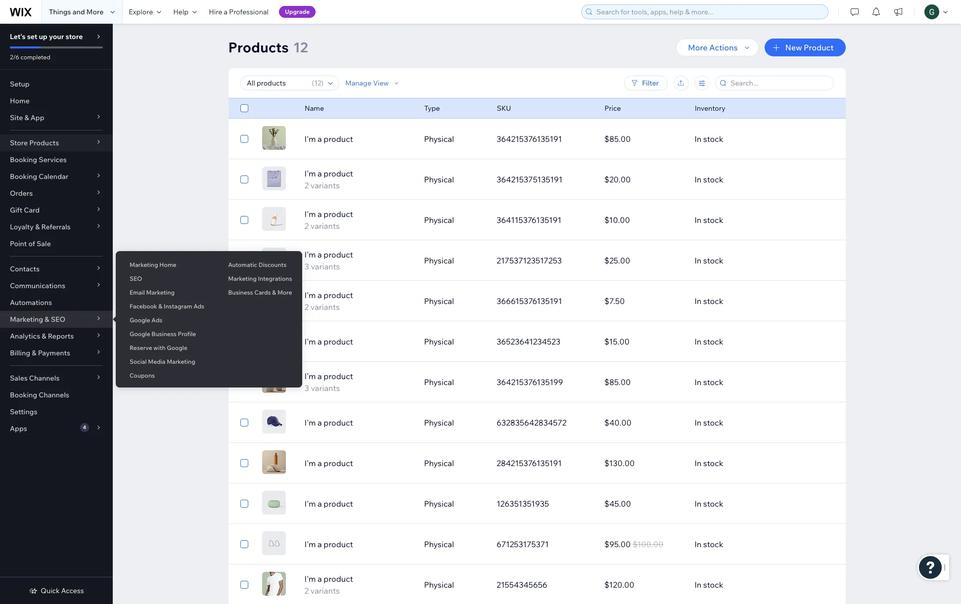 Task type: describe. For each thing, give the bounding box(es) containing it.
sales
[[10, 374, 28, 383]]

2 i'm from the top
[[305, 169, 316, 179]]

email marketing link
[[116, 285, 214, 301]]

access
[[61, 587, 84, 596]]

loyalty & referrals
[[10, 223, 71, 232]]

stock for 217537123517253
[[704, 256, 724, 266]]

automatic discounts link
[[214, 257, 302, 274]]

( 12 )
[[312, 79, 323, 88]]

stock for 126351351935
[[704, 499, 724, 509]]

10 i'm from the top
[[305, 499, 316, 509]]

in stock for 632835642834572
[[695, 418, 724, 428]]

products 12
[[228, 39, 308, 56]]

communications button
[[0, 278, 113, 294]]

physical for 284215376135191
[[424, 459, 454, 469]]

$130.00 link
[[599, 452, 689, 476]]

(
[[312, 79, 314, 88]]

stock for 632835642834572
[[704, 418, 724, 428]]

stock for 671253175371
[[704, 540, 724, 550]]

6 physical link from the top
[[418, 330, 491, 354]]

i'm a product for 364215376135191
[[305, 134, 353, 144]]

marketing down seo link
[[146, 289, 175, 296]]

physical link for 366615376135191
[[418, 289, 491, 313]]

4 i'm from the top
[[305, 250, 316, 260]]

12 for ( 12 )
[[314, 79, 321, 88]]

3 for 217537123517253
[[305, 262, 309, 272]]

variants for 21554345656
[[311, 586, 340, 596]]

Search... field
[[728, 76, 831, 90]]

9 product from the top
[[324, 459, 353, 469]]

3 product from the top
[[324, 209, 353, 219]]

physical link for 364215376135199
[[418, 371, 491, 394]]

calendar
[[39, 172, 68, 181]]

sale
[[37, 240, 51, 248]]

more actions
[[688, 43, 738, 52]]

physical link for 671253175371
[[418, 533, 491, 557]]

variants for 217537123517253
[[311, 262, 340, 272]]

$85.00 for 364215376135191
[[605, 134, 631, 144]]

& for app
[[24, 113, 29, 122]]

$95.00 $100.00
[[605, 540, 664, 550]]

in stock for 284215376135191
[[695, 459, 724, 469]]

2 for 364215375135191
[[305, 181, 309, 191]]

physical for 632835642834572
[[424, 418, 454, 428]]

i'm a product 2 variants for 364215375135191
[[305, 169, 353, 191]]

stock for 284215376135191
[[704, 459, 724, 469]]

sidebar element
[[0, 24, 113, 605]]

$120.00 link
[[599, 574, 689, 597]]

professional
[[229, 7, 269, 16]]

contacts button
[[0, 261, 113, 278]]

upgrade
[[285, 8, 310, 15]]

settings
[[10, 408, 37, 417]]

facebook
[[130, 303, 157, 310]]

of
[[28, 240, 35, 248]]

6 in stock from the top
[[695, 337, 724, 347]]

physical for 364215376135191
[[424, 134, 454, 144]]

manage
[[345, 79, 371, 88]]

channels for sales channels
[[29, 374, 60, 383]]

in for 366615376135191
[[695, 296, 702, 306]]

i'm a product 2 variants for 21554345656
[[305, 575, 353, 596]]

google for google ads
[[130, 317, 150, 324]]

physical for 671253175371
[[424, 540, 454, 550]]

setup link
[[0, 76, 113, 93]]

in stock link for 364115376135191
[[689, 208, 797, 232]]

physical link for 126351351935
[[418, 492, 491, 516]]

36523641234523 link
[[491, 330, 599, 354]]

in stock for 217537123517253
[[695, 256, 724, 266]]

google ads
[[130, 317, 162, 324]]

12 product from the top
[[324, 575, 353, 584]]

coupons link
[[116, 368, 214, 385]]

sales channels
[[10, 374, 60, 383]]

in for 364215375135191
[[695, 175, 702, 185]]

8 product from the top
[[324, 418, 353, 428]]

1 vertical spatial business
[[152, 331, 177, 338]]

$7.50 link
[[599, 289, 689, 313]]

billing & payments
[[10, 349, 70, 358]]

analytics & reports
[[10, 332, 74, 341]]

reports
[[48, 332, 74, 341]]

facebook & instagram ads
[[130, 303, 204, 310]]

filter
[[642, 79, 659, 88]]

i'm a product 3 variants for 364215376135199
[[305, 372, 353, 393]]

explore
[[129, 7, 153, 16]]

hire a professional link
[[203, 0, 275, 24]]

referrals
[[41, 223, 71, 232]]

with
[[154, 344, 166, 352]]

more inside dropdown button
[[688, 43, 708, 52]]

3 i'm from the top
[[305, 209, 316, 219]]

point of sale link
[[0, 236, 113, 252]]

app
[[31, 113, 44, 122]]

physical link for 632835642834572
[[418, 411, 491, 435]]

automations
[[10, 298, 52, 307]]

social media marketing
[[130, 358, 195, 366]]

6 i'm from the top
[[305, 337, 316, 347]]

contacts
[[10, 265, 40, 274]]

in stock link for 366615376135191
[[689, 289, 797, 313]]

loyalty
[[10, 223, 34, 232]]

email marketing
[[130, 289, 175, 296]]

$25.00 link
[[599, 249, 689, 273]]

7 product from the top
[[324, 372, 353, 382]]

4 product from the top
[[324, 250, 353, 260]]

a inside "hire a professional" link
[[224, 7, 228, 16]]

variants for 364215376135199
[[311, 384, 340, 393]]

632835642834572
[[497, 418, 567, 428]]

$85.00 link for 364215376135199
[[599, 371, 689, 394]]

up
[[39, 32, 47, 41]]

2 i'm a product from the top
[[305, 337, 353, 347]]

loyalty & referrals button
[[0, 219, 113, 236]]

1 horizontal spatial products
[[228, 39, 289, 56]]

booking calendar
[[10, 172, 68, 181]]

11 i'm from the top
[[305, 540, 316, 550]]

media
[[148, 358, 166, 366]]

stock for 364115376135191
[[704, 215, 724, 225]]

in stock for 364215376135191
[[695, 134, 724, 144]]

name
[[305, 104, 324, 113]]

automatic
[[228, 261, 257, 269]]

physical link for 364215375135191
[[418, 168, 491, 192]]

36523641234523
[[497, 337, 561, 347]]

6 stock from the top
[[704, 337, 724, 347]]

marketing for marketing & seo
[[10, 315, 43, 324]]

in for 671253175371
[[695, 540, 702, 550]]

7 i'm from the top
[[305, 372, 316, 382]]

1 i'm from the top
[[305, 134, 316, 144]]

variants for 364215375135191
[[311, 181, 340, 191]]

stock for 364215376135199
[[704, 378, 724, 387]]

orders
[[10, 189, 33, 198]]

in stock for 126351351935
[[695, 499, 724, 509]]

sku
[[497, 104, 511, 113]]

marketing for marketing integrations
[[228, 275, 257, 283]]

1 product from the top
[[324, 134, 353, 144]]

google for google business profile
[[130, 331, 150, 338]]

orders button
[[0, 185, 113, 202]]

671253175371 link
[[491, 533, 599, 557]]

site & app button
[[0, 109, 113, 126]]

help
[[173, 7, 189, 16]]

store products button
[[0, 135, 113, 151]]

in for 126351351935
[[695, 499, 702, 509]]

in for 364215376135191
[[695, 134, 702, 144]]

seo inside dropdown button
[[51, 315, 65, 324]]

profile
[[178, 331, 196, 338]]

$100.00
[[633, 540, 664, 550]]

new product
[[786, 43, 834, 52]]

$85.00 for 364215376135199
[[605, 378, 631, 387]]

business cards & more link
[[214, 285, 302, 301]]

card
[[24, 206, 40, 215]]

$20.00
[[605, 175, 631, 185]]

0 vertical spatial more
[[86, 7, 104, 16]]

gift card button
[[0, 202, 113, 219]]

in stock link for 126351351935
[[689, 492, 797, 516]]

$7.50
[[605, 296, 625, 306]]

2 vertical spatial more
[[278, 289, 292, 296]]

i'm a product 3 variants for 217537123517253
[[305, 250, 353, 272]]

quick access button
[[29, 587, 84, 596]]



Task type: vqa. For each thing, say whether or not it's contained in the screenshot.
4 on the left bottom of page
yes



Task type: locate. For each thing, give the bounding box(es) containing it.
1 physical link from the top
[[418, 127, 491, 151]]

apps
[[10, 425, 27, 433]]

8 physical link from the top
[[418, 411, 491, 435]]

5 i'm from the top
[[305, 290, 316, 300]]

booking for booking channels
[[10, 391, 37, 400]]

i'm a product link for 364215376135191
[[299, 133, 418, 145]]

i'm a product 2 variants for 366615376135191
[[305, 290, 353, 312]]

10 physical link from the top
[[418, 492, 491, 516]]

1 i'm a product 3 variants from the top
[[305, 250, 353, 272]]

$130.00
[[605, 459, 635, 469]]

& right loyalty at the left
[[35, 223, 40, 232]]

& up analytics & reports
[[45, 315, 49, 324]]

None checkbox
[[240, 102, 248, 114], [240, 255, 248, 267], [240, 377, 248, 388], [240, 458, 248, 470], [240, 539, 248, 551], [240, 102, 248, 114], [240, 255, 248, 267], [240, 377, 248, 388], [240, 458, 248, 470], [240, 539, 248, 551]]

in stock link for 217537123517253
[[689, 249, 797, 273]]

0 horizontal spatial ads
[[152, 317, 162, 324]]

1 i'm a product link from the top
[[299, 133, 418, 145]]

4 i'm a product 2 variants from the top
[[305, 575, 353, 596]]

6 in from the top
[[695, 337, 702, 347]]

ads
[[194, 303, 204, 310], [152, 317, 162, 324]]

364115376135191
[[497, 215, 562, 225]]

business down "google ads" link
[[152, 331, 177, 338]]

in for 364215376135199
[[695, 378, 702, 387]]

6 in stock link from the top
[[689, 330, 797, 354]]

0 vertical spatial ads
[[194, 303, 204, 310]]

632835642834572 link
[[491, 411, 599, 435]]

9 i'm from the top
[[305, 459, 316, 469]]

i'm a product link for 671253175371
[[299, 539, 418, 551]]

in stock for 364115376135191
[[695, 215, 724, 225]]

$85.00 link up $20.00 "link"
[[599, 127, 689, 151]]

$45.00 link
[[599, 492, 689, 516]]

1 horizontal spatial 12
[[314, 79, 321, 88]]

booking channels link
[[0, 387, 113, 404]]

2 product from the top
[[324, 169, 353, 179]]

booking inside popup button
[[10, 172, 37, 181]]

364215375135191 link
[[491, 168, 599, 192]]

social
[[130, 358, 147, 366]]

2 for 364115376135191
[[305, 221, 309, 231]]

284215376135191
[[497, 459, 562, 469]]

1 vertical spatial more
[[688, 43, 708, 52]]

12 down upgrade button
[[293, 39, 308, 56]]

booking services link
[[0, 151, 113, 168]]

5 in from the top
[[695, 296, 702, 306]]

0 vertical spatial channels
[[29, 374, 60, 383]]

1 vertical spatial products
[[29, 139, 59, 147]]

217537123517253
[[497, 256, 562, 266]]

in stock
[[695, 134, 724, 144], [695, 175, 724, 185], [695, 215, 724, 225], [695, 256, 724, 266], [695, 296, 724, 306], [695, 337, 724, 347], [695, 378, 724, 387], [695, 418, 724, 428], [695, 459, 724, 469], [695, 499, 724, 509], [695, 540, 724, 550], [695, 580, 724, 590]]

stock for 364215375135191
[[704, 175, 724, 185]]

7 physical from the top
[[424, 378, 454, 387]]

in for 21554345656
[[695, 580, 702, 590]]

3 in stock from the top
[[695, 215, 724, 225]]

i'm
[[305, 134, 316, 144], [305, 169, 316, 179], [305, 209, 316, 219], [305, 250, 316, 260], [305, 290, 316, 300], [305, 337, 316, 347], [305, 372, 316, 382], [305, 418, 316, 428], [305, 459, 316, 469], [305, 499, 316, 509], [305, 540, 316, 550], [305, 575, 316, 584]]

10 physical from the top
[[424, 499, 454, 509]]

channels up booking channels
[[29, 374, 60, 383]]

home inside sidebar element
[[10, 96, 30, 105]]

marketing up seo link
[[130, 261, 158, 269]]

business cards & more
[[228, 289, 292, 296]]

google inside google business profile link
[[130, 331, 150, 338]]

& inside dropdown button
[[32, 349, 36, 358]]

booking for booking calendar
[[10, 172, 37, 181]]

1 $85.00 from the top
[[605, 134, 631, 144]]

12 in stock link from the top
[[689, 574, 797, 597]]

in stock for 671253175371
[[695, 540, 724, 550]]

physical for 217537123517253
[[424, 256, 454, 266]]

2 horizontal spatial more
[[688, 43, 708, 52]]

5 physical link from the top
[[418, 289, 491, 313]]

reserve with google link
[[116, 340, 214, 357]]

billing & payments button
[[0, 345, 113, 362]]

physical for 21554345656
[[424, 580, 454, 590]]

& for referrals
[[35, 223, 40, 232]]

12
[[293, 39, 308, 56], [314, 79, 321, 88]]

in stock link for 364215376135199
[[689, 371, 797, 394]]

marketing for marketing home
[[130, 261, 158, 269]]

more right and
[[86, 7, 104, 16]]

google inside reserve with google link
[[167, 344, 188, 352]]

2 for 366615376135191
[[305, 302, 309, 312]]

channels for booking channels
[[39, 391, 69, 400]]

marketing & seo
[[10, 315, 65, 324]]

marketing inside dropdown button
[[10, 315, 43, 324]]

364215376135191 link
[[491, 127, 599, 151]]

in stock for 21554345656
[[695, 580, 724, 590]]

1 vertical spatial seo
[[51, 315, 65, 324]]

2 i'm a product link from the top
[[299, 336, 418, 348]]

booking inside "link"
[[10, 155, 37, 164]]

in stock for 364215375135191
[[695, 175, 724, 185]]

1 vertical spatial $85.00 link
[[599, 371, 689, 394]]

366615376135191 link
[[491, 289, 599, 313]]

& down email marketing link
[[158, 303, 162, 310]]

variants for 366615376135191
[[311, 302, 340, 312]]

1 horizontal spatial ads
[[194, 303, 204, 310]]

3 i'm a product link from the top
[[299, 417, 418, 429]]

2 vertical spatial booking
[[10, 391, 37, 400]]

hire
[[209, 7, 222, 16]]

your
[[49, 32, 64, 41]]

3 for 364215376135199
[[305, 384, 309, 393]]

2 in stock from the top
[[695, 175, 724, 185]]

business left the cards
[[228, 289, 253, 296]]

7 physical link from the top
[[418, 371, 491, 394]]

10 in stock from the top
[[695, 499, 724, 509]]

more actions button
[[676, 39, 759, 56]]

0 horizontal spatial seo
[[51, 315, 65, 324]]

analytics
[[10, 332, 40, 341]]

physical link for 284215376135191
[[418, 452, 491, 476]]

in stock for 366615376135191
[[695, 296, 724, 306]]

seo down the automations 'link'
[[51, 315, 65, 324]]

in for 632835642834572
[[695, 418, 702, 428]]

2 i'm a product 3 variants from the top
[[305, 372, 353, 393]]

1 horizontal spatial business
[[228, 289, 253, 296]]

manage view button
[[345, 79, 401, 88]]

i'm a product for 284215376135191
[[305, 459, 353, 469]]

0 horizontal spatial business
[[152, 331, 177, 338]]

products inside store products popup button
[[29, 139, 59, 147]]

reserve
[[130, 344, 152, 352]]

10 in stock link from the top
[[689, 492, 797, 516]]

12 up name
[[314, 79, 321, 88]]

in for 284215376135191
[[695, 459, 702, 469]]

products up the booking services
[[29, 139, 59, 147]]

0 horizontal spatial 12
[[293, 39, 308, 56]]

& inside "link"
[[158, 303, 162, 310]]

things
[[49, 7, 71, 16]]

1 vertical spatial $85.00
[[605, 378, 631, 387]]

in stock link for 364215376135191
[[689, 127, 797, 151]]

marketing up analytics
[[10, 315, 43, 324]]

1 in stock link from the top
[[689, 127, 797, 151]]

10 stock from the top
[[704, 499, 724, 509]]

9 in stock link from the top
[[689, 452, 797, 476]]

2 i'm a product 2 variants from the top
[[305, 209, 353, 231]]

1 vertical spatial booking
[[10, 172, 37, 181]]

i'm a product link
[[299, 133, 418, 145], [299, 336, 418, 348], [299, 417, 418, 429], [299, 458, 418, 470], [299, 498, 418, 510], [299, 539, 418, 551]]

1 2 from the top
[[305, 181, 309, 191]]

0 horizontal spatial products
[[29, 139, 59, 147]]

in stock link for 364215375135191
[[689, 168, 797, 192]]

3 i'm a product 2 variants from the top
[[305, 290, 353, 312]]

$10.00
[[605, 215, 630, 225]]

physical for 364215375135191
[[424, 175, 454, 185]]

2 $85.00 link from the top
[[599, 371, 689, 394]]

0 vertical spatial i'm a product 3 variants
[[305, 250, 353, 272]]

4 2 from the top
[[305, 586, 309, 596]]

in stock link for 671253175371
[[689, 533, 797, 557]]

None checkbox
[[240, 133, 248, 145], [240, 174, 248, 186], [240, 214, 248, 226], [240, 295, 248, 307], [240, 417, 248, 429], [240, 498, 248, 510], [240, 579, 248, 591], [240, 133, 248, 145], [240, 174, 248, 186], [240, 214, 248, 226], [240, 295, 248, 307], [240, 417, 248, 429], [240, 498, 248, 510], [240, 579, 248, 591]]

$45.00
[[605, 499, 631, 509]]

4 in stock link from the top
[[689, 249, 797, 273]]

in stock for 364215376135199
[[695, 378, 724, 387]]

physical link for 364215376135191
[[418, 127, 491, 151]]

google business profile link
[[116, 326, 214, 343]]

things and more
[[49, 7, 104, 16]]

social media marketing link
[[116, 354, 214, 371]]

8 in from the top
[[695, 418, 702, 428]]

0 horizontal spatial more
[[86, 7, 104, 16]]

stock for 21554345656
[[704, 580, 724, 590]]

7 in stock from the top
[[695, 378, 724, 387]]

variants for 364115376135191
[[311, 221, 340, 231]]

more
[[86, 7, 104, 16], [688, 43, 708, 52], [278, 289, 292, 296]]

5 stock from the top
[[704, 296, 724, 306]]

setup
[[10, 80, 30, 89]]

more down 'integrations'
[[278, 289, 292, 296]]

1 vertical spatial 12
[[314, 79, 321, 88]]

8 in stock from the top
[[695, 418, 724, 428]]

& right billing
[[32, 349, 36, 358]]

physical for 126351351935
[[424, 499, 454, 509]]

store
[[66, 32, 83, 41]]

type
[[424, 104, 440, 113]]

0 vertical spatial 3
[[305, 262, 309, 272]]

12 for products 12
[[293, 39, 308, 56]]

0 vertical spatial $85.00 link
[[599, 127, 689, 151]]

i'm a product 3 variants
[[305, 250, 353, 272], [305, 372, 353, 393]]

)
[[321, 79, 323, 88]]

0 vertical spatial products
[[228, 39, 289, 56]]

& for seo
[[45, 315, 49, 324]]

physical link for 364115376135191
[[418, 208, 491, 232]]

new product button
[[765, 39, 846, 56]]

5 product from the top
[[324, 290, 353, 300]]

physical for 364115376135191
[[424, 215, 454, 225]]

12 in stock from the top
[[695, 580, 724, 590]]

4 physical from the top
[[424, 256, 454, 266]]

ads inside "link"
[[194, 303, 204, 310]]

marketing down the "automatic"
[[228, 275, 257, 283]]

physical link for 217537123517253
[[418, 249, 491, 273]]

2/6 completed
[[10, 53, 50, 61]]

google down 'profile'
[[167, 344, 188, 352]]

9 physical from the top
[[424, 459, 454, 469]]

& for payments
[[32, 349, 36, 358]]

5 in stock link from the top
[[689, 289, 797, 313]]

1 stock from the top
[[704, 134, 724, 144]]

4 physical link from the top
[[418, 249, 491, 273]]

2 2 from the top
[[305, 221, 309, 231]]

i'm a product for 671253175371
[[305, 540, 353, 550]]

7 stock from the top
[[704, 378, 724, 387]]

1 vertical spatial ads
[[152, 317, 162, 324]]

10 in from the top
[[695, 499, 702, 509]]

settings link
[[0, 404, 113, 421]]

new
[[786, 43, 802, 52]]

integrations
[[258, 275, 292, 283]]

1 vertical spatial google
[[130, 331, 150, 338]]

more left actions
[[688, 43, 708, 52]]

variants
[[311, 181, 340, 191], [311, 221, 340, 231], [311, 262, 340, 272], [311, 302, 340, 312], [311, 384, 340, 393], [311, 586, 340, 596]]

2 physical from the top
[[424, 175, 454, 185]]

ads up google business profile
[[152, 317, 162, 324]]

1 3 from the top
[[305, 262, 309, 272]]

home up seo link
[[159, 261, 176, 269]]

google ads link
[[116, 312, 214, 329]]

google inside "google ads" link
[[130, 317, 150, 324]]

2 in from the top
[[695, 175, 702, 185]]

in for 364115376135191
[[695, 215, 702, 225]]

6 product from the top
[[324, 337, 353, 347]]

1 vertical spatial home
[[159, 261, 176, 269]]

i'm a product for 632835642834572
[[305, 418, 353, 428]]

10 product from the top
[[324, 499, 353, 509]]

google
[[130, 317, 150, 324], [130, 331, 150, 338], [167, 344, 188, 352]]

2 $85.00 from the top
[[605, 378, 631, 387]]

0 vertical spatial google
[[130, 317, 150, 324]]

3 stock from the top
[[704, 215, 724, 225]]

coupons
[[130, 372, 155, 380]]

inventory
[[695, 104, 725, 113]]

i'm a product 2 variants for 364115376135191
[[305, 209, 353, 231]]

business
[[228, 289, 253, 296], [152, 331, 177, 338]]

1 vertical spatial channels
[[39, 391, 69, 400]]

4 i'm a product link from the top
[[299, 458, 418, 470]]

hire a professional
[[209, 7, 269, 16]]

$15.00 link
[[599, 330, 689, 354]]

$85.00 link down $15.00 link
[[599, 371, 689, 394]]

communications
[[10, 282, 65, 290]]

3 2 from the top
[[305, 302, 309, 312]]

physical link
[[418, 127, 491, 151], [418, 168, 491, 192], [418, 208, 491, 232], [418, 249, 491, 273], [418, 289, 491, 313], [418, 330, 491, 354], [418, 371, 491, 394], [418, 411, 491, 435], [418, 452, 491, 476], [418, 492, 491, 516], [418, 533, 491, 557], [418, 574, 491, 597]]

9 stock from the top
[[704, 459, 724, 469]]

0 vertical spatial $85.00
[[605, 134, 631, 144]]

0 horizontal spatial home
[[10, 96, 30, 105]]

2 vertical spatial google
[[167, 344, 188, 352]]

1 horizontal spatial more
[[278, 289, 292, 296]]

products down professional
[[228, 39, 289, 56]]

& right site
[[24, 113, 29, 122]]

$40.00 link
[[599, 411, 689, 435]]

1 vertical spatial i'm a product 3 variants
[[305, 372, 353, 393]]

2 physical link from the top
[[418, 168, 491, 192]]

1 i'm a product from the top
[[305, 134, 353, 144]]

2 3 from the top
[[305, 384, 309, 393]]

0 vertical spatial booking
[[10, 155, 37, 164]]

$85.00 up "$40.00"
[[605, 378, 631, 387]]

7 in stock link from the top
[[689, 371, 797, 394]]

12 physical link from the top
[[418, 574, 491, 597]]

in stock link for 632835642834572
[[689, 411, 797, 435]]

site & app
[[10, 113, 44, 122]]

0 vertical spatial home
[[10, 96, 30, 105]]

8 in stock link from the top
[[689, 411, 797, 435]]

364215375135191
[[497, 175, 563, 185]]

12 physical from the top
[[424, 580, 454, 590]]

home down "setup"
[[10, 96, 30, 105]]

physical for 364215376135199
[[424, 378, 454, 387]]

5 in stock from the top
[[695, 296, 724, 306]]

366615376135191
[[497, 296, 562, 306]]

1 horizontal spatial seo
[[130, 275, 142, 283]]

instagram
[[164, 303, 192, 310]]

11 physical link from the top
[[418, 533, 491, 557]]

manage view
[[345, 79, 389, 88]]

$85.00 down price
[[605, 134, 631, 144]]

3 in stock link from the top
[[689, 208, 797, 232]]

& for reports
[[42, 332, 46, 341]]

channels inside popup button
[[29, 374, 60, 383]]

booking up orders on the left top of page
[[10, 172, 37, 181]]

ads right the instagram
[[194, 303, 204, 310]]

6 physical from the top
[[424, 337, 454, 347]]

1 in stock from the top
[[695, 134, 724, 144]]

Search for tools, apps, help & more... field
[[594, 5, 825, 19]]

Unsaved view field
[[244, 76, 309, 90]]

in stock link for 21554345656
[[689, 574, 797, 597]]

booking up settings
[[10, 391, 37, 400]]

12 stock from the top
[[704, 580, 724, 590]]

3 in from the top
[[695, 215, 702, 225]]

11 product from the top
[[324, 540, 353, 550]]

google down facebook
[[130, 317, 150, 324]]

booking down store
[[10, 155, 37, 164]]

physical for 366615376135191
[[424, 296, 454, 306]]

0 vertical spatial seo
[[130, 275, 142, 283]]

4 stock from the top
[[704, 256, 724, 266]]

8 i'm from the top
[[305, 418, 316, 428]]

12 i'm from the top
[[305, 575, 316, 584]]

284215376135191 link
[[491, 452, 599, 476]]

in for 217537123517253
[[695, 256, 702, 266]]

0 vertical spatial business
[[228, 289, 253, 296]]

11 physical from the top
[[424, 540, 454, 550]]

home link
[[0, 93, 113, 109]]

4 in stock from the top
[[695, 256, 724, 266]]

4 in from the top
[[695, 256, 702, 266]]

booking for booking services
[[10, 155, 37, 164]]

364215376135191
[[497, 134, 562, 144]]

1 $85.00 link from the top
[[599, 127, 689, 151]]

marketing integrations link
[[214, 271, 302, 288]]

$15.00
[[605, 337, 630, 347]]

& left reports
[[42, 332, 46, 341]]

$20.00 link
[[599, 168, 689, 192]]

5 i'm a product from the top
[[305, 499, 353, 509]]

1 horizontal spatial home
[[159, 261, 176, 269]]

11 in stock from the top
[[695, 540, 724, 550]]

i'm a product for 126351351935
[[305, 499, 353, 509]]

& right the cards
[[272, 289, 276, 296]]

$95.00
[[605, 540, 631, 550]]

booking
[[10, 155, 37, 164], [10, 172, 37, 181], [10, 391, 37, 400]]

126351351935 link
[[491, 492, 599, 516]]

4 i'm a product from the top
[[305, 459, 353, 469]]

stock for 366615376135191
[[704, 296, 724, 306]]

google up reserve at the bottom left
[[130, 331, 150, 338]]

2 for 21554345656
[[305, 586, 309, 596]]

1 in from the top
[[695, 134, 702, 144]]

1 vertical spatial 3
[[305, 384, 309, 393]]

2 stock from the top
[[704, 175, 724, 185]]

i'm a product link for 284215376135191
[[299, 458, 418, 470]]

11 in from the top
[[695, 540, 702, 550]]

physical link for 21554345656
[[418, 574, 491, 597]]

discounts
[[259, 261, 287, 269]]

channels up 'settings' link at the left bottom of the page
[[39, 391, 69, 400]]

0 vertical spatial 12
[[293, 39, 308, 56]]

seo up email
[[130, 275, 142, 283]]

1 i'm a product 2 variants from the top
[[305, 169, 353, 191]]

$85.00 link for 364215376135191
[[599, 127, 689, 151]]

store
[[10, 139, 28, 147]]

3 i'm a product from the top
[[305, 418, 353, 428]]

marketing home
[[130, 261, 176, 269]]

i'm a product link for 632835642834572
[[299, 417, 418, 429]]

marketing down reserve with google link
[[167, 358, 195, 366]]

quick
[[41, 587, 60, 596]]



